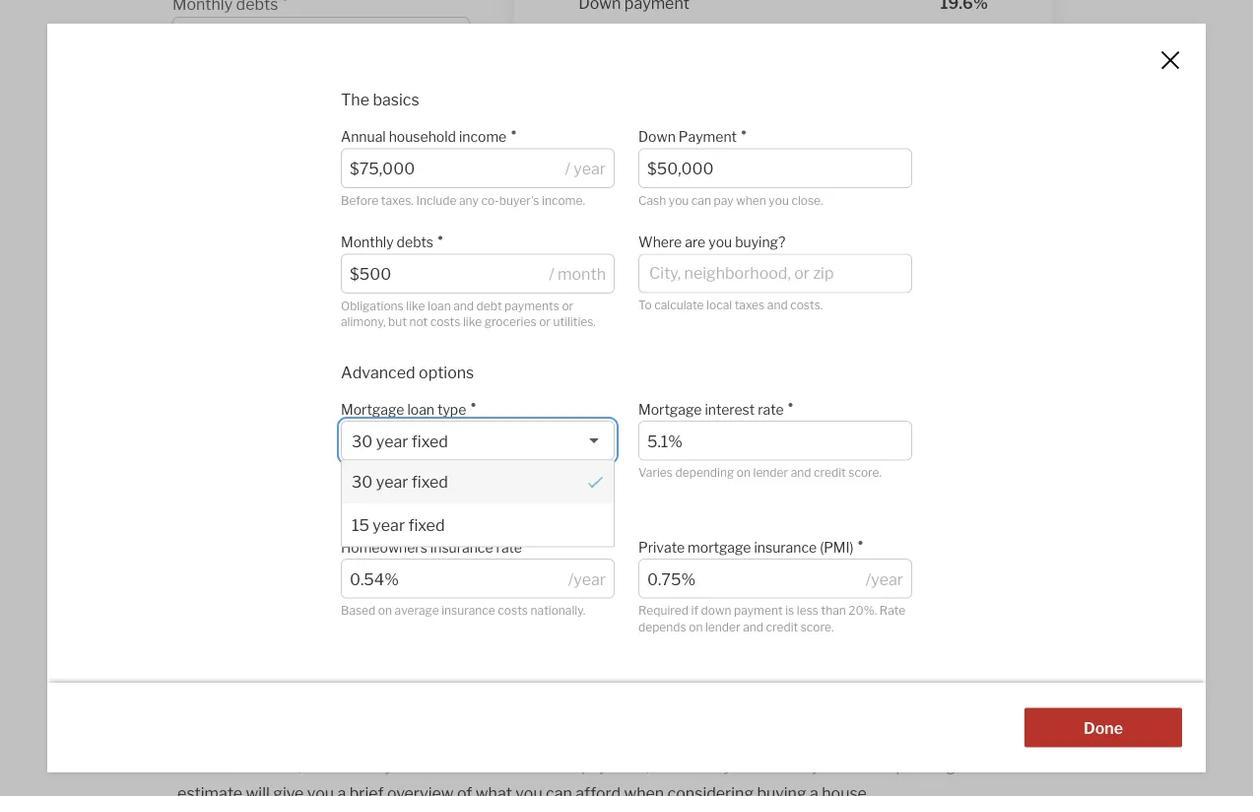 Task type: locate. For each thing, give the bounding box(es) containing it.
30 year fixed down mortgage loan type
[[352, 432, 448, 451]]

groceries
[[269, 83, 321, 97], [485, 315, 537, 330]]

private
[[681, 163, 733, 182]]

considering down by
[[668, 784, 754, 796]]

1 vertical spatial but
[[388, 315, 407, 330]]

requires
[[612, 163, 678, 182]]

down payment. required field. element
[[639, 119, 903, 149]]

0 vertical spatial pay
[[714, 194, 734, 208]]

insurance
[[431, 540, 493, 556], [755, 540, 817, 556], [442, 604, 496, 618]]

1 vertical spatial your
[[993, 728, 1026, 748]]

1 horizontal spatial on
[[689, 620, 703, 635]]

income up annual household income text field
[[459, 129, 507, 146]]

2 horizontal spatial on
[[737, 466, 751, 480]]

1 vertical spatial groceries
[[485, 315, 537, 330]]

list box containing 30 year fixed
[[341, 421, 615, 548]]

/year up the 'nationally.'
[[569, 570, 606, 589]]

0 vertical spatial 30
[[352, 432, 373, 451]]

lender inside required if down payment is less than 20%. rate depends on lender and credit score.
[[706, 620, 741, 635]]

fixed for list box containing 30 year fixed
[[412, 432, 448, 451]]

when down payment,
[[624, 784, 664, 796]]

down payment
[[639, 129, 737, 146]]

payments down / month
[[505, 299, 560, 313]]

Monthly debts text field
[[350, 265, 544, 284]]

or inside most buyers chose 30- or 15-year loans, but other types (like 5/1 arm) exist. find a mortgage
[[471, 466, 482, 480]]

home right my on the left
[[305, 324, 347, 344]]

City, neighborhood, or zip search field
[[639, 254, 913, 294]]

score. inside required if down payment is less than 20%. rate depends on lender and credit score.
[[801, 620, 834, 635]]

my
[[279, 324, 302, 344]]

homeowners insurance rate. required field. element
[[341, 530, 605, 559]]

costs. down most
[[324, 486, 357, 501]]

0 horizontal spatial when
[[270, 237, 300, 251]]

year up "buyers"
[[376, 432, 408, 451]]

homeowners insurance rate
[[341, 540, 522, 556]]

varies depending on lender and credit score.
[[639, 466, 882, 480]]

0 vertical spatial score.
[[849, 466, 882, 480]]

down inside required if down payment is less than 20%. rate depends on lender and credit score.
[[701, 604, 732, 618]]

Homeowners insurance rate text field
[[350, 570, 562, 589]]

what right payment,
[[684, 756, 721, 775]]

1 horizontal spatial costs
[[431, 315, 461, 330]]

on down "if"
[[689, 620, 703, 635]]

0 vertical spatial fixed
[[412, 432, 448, 451]]

/ up income. at the top left
[[565, 160, 571, 179]]

1 vertical spatial fixed
[[412, 473, 448, 492]]

private mortgage insurance (pmi). required field. element
[[639, 530, 903, 559]]

income
[[459, 129, 507, 146], [230, 756, 284, 775]]

basics
[[373, 91, 420, 110]]

0 horizontal spatial but
[[172, 83, 191, 97]]

a inside most buyers chose 30- or 15-year loans, but other types (like 5/1 arm) exist. find a mortgage
[[368, 499, 374, 513]]

debts inside dialog
[[397, 234, 434, 251]]

0 horizontal spatial costs
[[214, 83, 245, 97]]

where
[[639, 234, 682, 251], [172, 420, 222, 439]]

utilities. down / month
[[553, 315, 596, 330]]

1 /year from the left
[[569, 570, 606, 589]]

by
[[731, 728, 749, 748]]

saved
[[454, 756, 497, 775]]

cash you can pay when you close. for down payment text box
[[639, 194, 824, 208]]

spending
[[888, 756, 956, 775]]

2 horizontal spatial much
[[599, 658, 672, 692]]

is
[[786, 604, 795, 618]]

you
[[669, 194, 689, 208], [769, 194, 789, 208], [709, 234, 733, 251], [203, 237, 223, 251], [303, 237, 323, 251], [197, 277, 224, 296], [253, 420, 280, 439], [623, 728, 650, 748], [892, 728, 918, 748], [385, 756, 412, 775], [307, 784, 334, 796], [516, 784, 543, 796]]

0 horizontal spatial /
[[549, 265, 555, 284]]

0 horizontal spatial to
[[323, 277, 338, 296]]

1 horizontal spatial down
[[701, 604, 732, 618]]

mortgage down 5/1
[[377, 499, 431, 513]]

groceries down monthly debts text field
[[485, 315, 537, 330]]

of
[[457, 784, 473, 796]]

1 vertical spatial debts
[[824, 756, 866, 775]]

add left my on the left
[[245, 324, 276, 344]]

annual household income. required field. element
[[341, 119, 605, 149]]

debt up cash. required field. element
[[308, 67, 334, 81]]

to left sell?
[[323, 277, 338, 296]]

insurance inside "element"
[[755, 540, 817, 556]]

1 mortgage from the left
[[341, 402, 405, 418]]

mortgage inside "element"
[[688, 540, 752, 556]]

/year for homeowners insurance rate
[[569, 570, 606, 589]]

local inside dialog
[[707, 299, 732, 313]]

add a location to see homes that fit your budget
[[571, 238, 923, 257]]

0 vertical spatial 30 year fixed
[[352, 432, 448, 451]]

0 horizontal spatial afford
[[576, 784, 621, 796]]

1 horizontal spatial much
[[533, 728, 574, 748]]

to calculate local taxes and costs.
[[639, 299, 823, 313], [172, 486, 357, 501]]

0 vertical spatial debt
[[308, 67, 334, 81]]

1 vertical spatial cash you can pay when you close.
[[172, 237, 357, 251]]

add my home equity button
[[172, 313, 470, 353]]

and
[[285, 67, 305, 81], [768, 299, 788, 313], [454, 299, 474, 313], [791, 466, 812, 480], [301, 486, 322, 501], [743, 620, 764, 635], [653, 756, 681, 775]]

or
[[394, 67, 405, 81], [323, 83, 335, 97], [562, 299, 574, 313], [539, 315, 551, 330], [471, 466, 482, 480], [870, 756, 885, 775]]

0 vertical spatial utilities.
[[337, 83, 380, 97]]

your down by
[[724, 756, 757, 775]]

mortgage
[[736, 163, 809, 182], [377, 499, 431, 513], [688, 540, 752, 556]]

pay down requires private mortgage
[[714, 194, 734, 208]]

pay for down payment text box
[[714, 194, 734, 208]]

30 left (like
[[352, 473, 373, 492]]

advanced options
[[341, 363, 474, 382]]

1 horizontal spatial rate
[[758, 402, 784, 418]]

a left house.
[[810, 784, 819, 796]]

rate up mortgage interest rate text field on the right bottom of page
[[758, 402, 784, 418]]

fixed up chose
[[412, 432, 448, 451]]

considering up monthly
[[753, 728, 839, 748]]

credit down is
[[766, 620, 799, 635]]

annual
[[341, 129, 386, 146]]

can up do you have a home to sell?
[[225, 237, 245, 251]]

to left see
[[679, 238, 694, 257]]

dialog containing the basics
[[47, 24, 1206, 773]]

down right "if"
[[701, 604, 732, 618]]

debt for the top monthly debts. required field. element
[[308, 67, 334, 81]]

budget
[[870, 238, 923, 257]]

any
[[459, 194, 479, 208]]

0 horizontal spatial income
[[230, 756, 284, 775]]

2 horizontal spatial but
[[564, 466, 582, 480]]

2 vertical spatial but
[[564, 466, 582, 480]]

cash
[[639, 194, 667, 208], [172, 237, 200, 251]]

1 horizontal spatial when
[[624, 784, 664, 796]]

taxes.
[[381, 194, 414, 208]]

payments
[[336, 67, 391, 81], [505, 299, 560, 313]]

when down down payment text box
[[736, 194, 767, 208]]

1 vertical spatial rate
[[496, 540, 522, 556]]

add up the month
[[571, 238, 601, 257]]

1 vertical spatial mortgage
[[377, 499, 431, 513]]

None range field
[[579, 104, 988, 130]]

0 horizontal spatial local
[[241, 486, 266, 501]]

afford left by
[[683, 728, 728, 748]]

less
[[797, 604, 819, 618]]

for
[[501, 756, 522, 775]]

mortgage interest rate
[[639, 402, 784, 418]]

close. down down payment text box
[[792, 194, 824, 208]]

0 horizontal spatial where
[[172, 420, 222, 439]]

pay for 'cash' 'text box'
[[248, 237, 268, 251]]

Private mortgage insurance (PMI) text field
[[648, 570, 859, 589]]

afford
[[683, 728, 728, 748], [576, 784, 621, 796]]

down right for
[[537, 756, 578, 775]]

home
[[278, 277, 320, 296], [305, 324, 347, 344], [208, 728, 250, 748], [577, 728, 620, 748]]

alimony, down sell?
[[341, 315, 386, 330]]

1 horizontal spatial score.
[[849, 466, 882, 480]]

2 /year from the left
[[866, 570, 904, 589]]

on right based
[[378, 604, 392, 618]]

monthly debts. required field. element
[[172, 0, 460, 17], [341, 225, 605, 254]]

a right find
[[368, 499, 374, 513]]

much up brief
[[341, 756, 382, 775]]

have inside "our home affordability calculator estimates how much home you can afford by considering where you live, what your annual income is, how much you have saved for a down payment, and what your monthly debts or spending looks like. this estimate will give you a brief overview of what you can afford when considering buying a house."
[[415, 756, 451, 775]]

30 year fixed
[[352, 432, 448, 451], [352, 473, 448, 492]]

required
[[639, 604, 689, 618]]

our
[[178, 728, 205, 748]]

fixed left exist.
[[412, 473, 448, 492]]

1 vertical spatial credit
[[766, 620, 799, 635]]

score.
[[849, 466, 882, 480], [801, 620, 834, 635]]

2 horizontal spatial calculate
[[655, 299, 704, 313]]

debts up house.
[[824, 756, 866, 775]]

1 horizontal spatial local
[[707, 299, 732, 313]]

year up find a mortgage link
[[376, 473, 408, 492]]

debt
[[308, 67, 334, 81], [477, 299, 502, 313]]

fixed
[[412, 432, 448, 451], [412, 473, 448, 492], [409, 516, 445, 535]]

close. down 'cash' 'text box'
[[326, 237, 357, 251]]

how right is,
[[306, 756, 337, 775]]

obligations
[[172, 67, 235, 81], [341, 299, 404, 313]]

score. down the less
[[801, 620, 834, 635]]

what right of
[[476, 784, 512, 796]]

0 vertical spatial have
[[227, 277, 262, 296]]

insurance up the private mortgage insurance (pmi) text field
[[755, 540, 817, 556]]

1 horizontal spatial not
[[409, 315, 428, 330]]

dialog containing 30 year fixed
[[341, 460, 615, 548]]

0 vertical spatial obligations
[[172, 67, 235, 81]]

0 vertical spatial cash you can pay when you close.
[[639, 194, 824, 208]]

house.
[[822, 784, 871, 796]]

0 horizontal spatial your
[[724, 756, 757, 775]]

monthly debts. required field. element containing monthly debts
[[341, 225, 605, 254]]

0 vertical spatial close.
[[792, 194, 824, 208]]

how up for
[[498, 728, 529, 748]]

on
[[737, 466, 751, 480], [378, 604, 392, 618], [689, 620, 703, 635]]

2 mortgage from the left
[[639, 402, 702, 418]]

30 up most
[[352, 432, 373, 451]]

/year
[[569, 570, 606, 589], [866, 570, 904, 589]]

1 30 year fixed from the top
[[352, 432, 448, 451]]

0 vertical spatial income
[[459, 129, 507, 146]]

credit down mortgage interest rate text field on the right bottom of page
[[814, 466, 846, 480]]

1 horizontal spatial buying?
[[735, 234, 786, 251]]

than
[[822, 604, 846, 618]]

alimony, up basics
[[408, 67, 453, 81]]

do
[[172, 277, 193, 296]]

15-
[[485, 466, 503, 480]]

year left loans,
[[503, 466, 527, 480]]

groceries left the
[[269, 83, 321, 97]]

income inside "our home affordability calculator estimates how much home you can afford by considering where you live, what your annual income is, how much you have saved for a down payment, and what your monthly debts or spending looks like. this estimate will give you a brief overview of what you can afford when considering buying a house."
[[230, 756, 284, 775]]

debts up monthly debts text field
[[397, 234, 434, 251]]

obligations like loan and debt payments or alimony, but not costs like groceries or utilities. up annual
[[172, 67, 453, 97]]

Mortgage interest rate text field
[[648, 432, 904, 451]]

to calculate local taxes and costs. inside dialog
[[639, 299, 823, 313]]

1 vertical spatial when
[[270, 237, 300, 251]]

cash down requires
[[639, 194, 667, 208]]

taxes
[[735, 299, 765, 313], [269, 486, 299, 501]]

mortgage inside most buyers chose 30- or 15-year loans, but other types (like 5/1 arm) exist. find a mortgage
[[377, 499, 431, 513]]

to
[[639, 299, 652, 313], [172, 486, 186, 501]]

0 vertical spatial how
[[538, 658, 593, 692]]

0 vertical spatial not
[[193, 83, 212, 97]]

cash. required field. element
[[172, 155, 460, 187]]

where
[[842, 728, 888, 748]]

1 horizontal spatial afford
[[683, 728, 728, 748]]

to calculate local taxes and costs. down most
[[172, 486, 357, 501]]

insurance down the homeowners insurance rate text box
[[442, 604, 496, 618]]

cash you can pay when you close. down requires private mortgage
[[639, 194, 824, 208]]

1 horizontal spatial your
[[834, 238, 867, 257]]

what up looks
[[953, 728, 990, 748]]

1 horizontal spatial mortgage
[[639, 402, 702, 418]]

/year up rate
[[866, 570, 904, 589]]

1 vertical spatial score.
[[801, 620, 834, 635]]

lender down payment
[[706, 620, 741, 635]]

cash you can pay when you close.
[[639, 194, 824, 208], [172, 237, 357, 251]]

obligations like loan and debt payments or alimony, but not costs like groceries or utilities. down monthly debts text field
[[341, 299, 596, 330]]

interest
[[705, 402, 755, 418]]

add inside button
[[245, 324, 276, 344]]

0 vertical spatial debts
[[397, 234, 434, 251]]

score. up (pmi) at bottom
[[849, 466, 882, 480]]

/ for / year
[[565, 160, 571, 179]]

cash you can pay when you close. up do you have a home to sell?
[[172, 237, 357, 251]]

0 vertical spatial what
[[953, 728, 990, 748]]

the basics
[[341, 91, 420, 110]]

2 vertical spatial fixed
[[409, 516, 445, 535]]

like
[[238, 67, 257, 81], [247, 83, 266, 97], [406, 299, 425, 313], [463, 315, 482, 330]]

0 horizontal spatial /year
[[569, 570, 606, 589]]

obligations like loan and debt payments or alimony, but not costs like groceries or utilities.
[[172, 67, 453, 97], [341, 299, 596, 330]]

rate up the homeowners insurance rate text box
[[496, 540, 522, 556]]

can right of
[[546, 784, 573, 796]]

mortgage loan type. required field. element
[[341, 392, 605, 421]]

mortgage down "advanced"
[[341, 402, 405, 418]]

1 horizontal spatial debt
[[477, 299, 502, 313]]

what
[[953, 728, 990, 748], [684, 756, 721, 775], [476, 784, 512, 796]]

to
[[679, 238, 694, 257], [323, 277, 338, 296]]

how down the 'nationally.'
[[538, 658, 593, 692]]

cash up do
[[172, 237, 200, 251]]

on right depending
[[737, 466, 751, 480]]

0 vertical spatial buying?
[[735, 234, 786, 251]]

much down depends
[[599, 658, 672, 692]]

utilities. up annual
[[337, 83, 380, 97]]

0 horizontal spatial obligations
[[172, 67, 235, 81]]

utilities.
[[337, 83, 380, 97], [553, 315, 596, 330]]

15
[[352, 516, 370, 535]]

lender down mortgage interest rate text field on the right bottom of page
[[754, 466, 789, 480]]

0 horizontal spatial mortgage
[[341, 402, 405, 418]]

0 vertical spatial costs
[[214, 83, 245, 97]]

mortgage for mortgage loan type
[[341, 402, 405, 418]]

0 horizontal spatial score.
[[801, 620, 834, 635]]

how
[[538, 658, 593, 692], [498, 728, 529, 748], [306, 756, 337, 775]]

30
[[352, 432, 373, 451], [352, 473, 373, 492]]

mortgage left interest
[[639, 402, 702, 418]]

1 30 from the top
[[352, 432, 373, 451]]

can
[[692, 194, 712, 208], [225, 237, 245, 251], [653, 728, 680, 748], [546, 784, 573, 796]]

2 30 year fixed from the top
[[352, 473, 448, 492]]

0 horizontal spatial debt
[[308, 67, 334, 81]]

fixed up homeowners insurance rate
[[409, 516, 445, 535]]

/ for / month
[[549, 265, 555, 284]]

advanced
[[341, 363, 416, 382]]

1 horizontal spatial calculate
[[413, 658, 532, 692]]

buying?
[[735, 234, 786, 251], [283, 420, 341, 439]]

based
[[341, 604, 376, 618]]

co-
[[482, 194, 500, 208]]

0 horizontal spatial alimony,
[[341, 315, 386, 330]]

a
[[605, 238, 613, 257], [266, 277, 274, 296], [368, 499, 374, 513], [525, 756, 534, 775], [338, 784, 346, 796], [810, 784, 819, 796]]

2 vertical spatial when
[[624, 784, 664, 796]]

1 horizontal spatial where are you buying?
[[639, 234, 786, 251]]

taxes down city, neighborhood, or zip 'search field'
[[735, 299, 765, 313]]

have right do
[[227, 277, 262, 296]]

debts inside "our home affordability calculator estimates how much home you can afford by considering where you live, what your annual income is, how much you have saved for a down payment, and what your monthly debts or spending looks like. this estimate will give you a brief overview of what you can afford when considering buying a house."
[[824, 756, 866, 775]]

debt down monthly debts text field
[[477, 299, 502, 313]]

taxes left find
[[269, 486, 299, 501]]

1 horizontal spatial have
[[415, 756, 451, 775]]

mortgage loan type
[[341, 402, 467, 418]]

0 horizontal spatial cash you can pay when you close.
[[172, 237, 357, 251]]

your up like.
[[993, 728, 1026, 748]]

groceries inside dialog
[[485, 315, 537, 330]]

30 year fixed up find a mortgage link
[[352, 473, 448, 492]]

add for add a location to see homes that fit your budget
[[571, 238, 601, 257]]

1 vertical spatial are
[[226, 420, 249, 439]]

1 horizontal spatial where
[[639, 234, 682, 251]]

year down find a mortgage link
[[373, 516, 405, 535]]

costs
[[214, 83, 245, 97], [431, 315, 461, 330], [498, 604, 528, 618]]

costs for monthly debts. required field. element containing monthly debts
[[431, 315, 461, 330]]

payments up the
[[336, 67, 391, 81]]

mortgage down down payment. required field. element
[[736, 163, 809, 182]]

2 horizontal spatial when
[[736, 194, 767, 208]]

income up will
[[230, 756, 284, 775]]

varies
[[639, 466, 673, 480]]

but inside most buyers chose 30- or 15-year loans, but other types (like 5/1 arm) exist. find a mortgage
[[564, 466, 582, 480]]

0 vertical spatial to
[[679, 238, 694, 257]]

your right fit
[[834, 238, 867, 257]]

a left location at the top of page
[[605, 238, 613, 257]]

close. for 'cash' 'text box'
[[326, 237, 357, 251]]

pay up do you have a home to sell?
[[248, 237, 268, 251]]

0 vertical spatial cash
[[639, 194, 667, 208]]

rate
[[758, 402, 784, 418], [496, 540, 522, 556]]

1 vertical spatial /
[[549, 265, 555, 284]]

have up overview
[[415, 756, 451, 775]]

calculate
[[655, 299, 704, 313], [188, 486, 238, 501], [413, 658, 532, 692]]

mortgage up the private mortgage insurance (pmi) text field
[[688, 540, 752, 556]]

1 horizontal spatial but
[[388, 315, 407, 330]]

1 vertical spatial down
[[537, 756, 578, 775]]

but
[[172, 83, 191, 97], [388, 315, 407, 330], [564, 466, 582, 480]]

dialog
[[47, 24, 1206, 773], [341, 460, 615, 548]]

0 horizontal spatial add
[[245, 324, 276, 344]]

list box
[[341, 421, 615, 548]]

1 horizontal spatial how
[[498, 728, 529, 748]]

1 horizontal spatial to
[[639, 299, 652, 313]]

or inside "our home affordability calculator estimates how much home you can afford by considering where you live, what your annual income is, how much you have saved for a down payment, and what your monthly debts or spending looks like. this estimate will give you a brief overview of what you can afford when considering buying a house."
[[870, 756, 885, 775]]

down inside "our home affordability calculator estimates how much home you can afford by considering where you live, what your annual income is, how much you have saved for a down payment, and what your monthly debts or spending looks like. this estimate will give you a brief overview of what you can afford when considering buying a house."
[[537, 756, 578, 775]]

when up do you have a home to sell?
[[270, 237, 300, 251]]



Task type: describe. For each thing, give the bounding box(es) containing it.
1 horizontal spatial taxes
[[735, 299, 765, 313]]

1 vertical spatial calculate
[[188, 486, 238, 501]]

we
[[369, 658, 407, 692]]

household
[[389, 129, 456, 146]]

find
[[341, 499, 365, 513]]

Cash text field
[[189, 200, 453, 219]]

cash for 'cash' 'text box'
[[172, 237, 200, 251]]

depends
[[639, 620, 687, 635]]

when for 'cash' 'text box'
[[270, 237, 300, 251]]

when for down payment text box
[[736, 194, 767, 208]]

a left brief
[[338, 784, 346, 796]]

2 vertical spatial loan
[[407, 402, 435, 418]]

private mortgage insurance (pmi)
[[639, 540, 854, 556]]

1 vertical spatial where
[[172, 420, 222, 439]]

0 horizontal spatial not
[[193, 83, 212, 97]]

payment,
[[581, 756, 650, 775]]

debt for monthly debts. required field. element containing monthly debts
[[477, 299, 502, 313]]

1 vertical spatial utilities.
[[553, 315, 596, 330]]

options
[[419, 363, 474, 382]]

chose
[[412, 466, 446, 480]]

loan for the top monthly debts. required field. element
[[259, 67, 282, 81]]

1 vertical spatial on
[[378, 604, 392, 618]]

loans,
[[529, 466, 561, 480]]

1 vertical spatial taxes
[[269, 486, 299, 501]]

required if down payment is less than 20%. rate depends on lender and credit score.
[[639, 604, 906, 635]]

1 vertical spatial what
[[684, 756, 721, 775]]

2 vertical spatial your
[[724, 756, 757, 775]]

a up add my home equity button
[[266, 277, 274, 296]]

1 vertical spatial local
[[241, 486, 266, 501]]

15 year fixed
[[352, 516, 445, 535]]

0 horizontal spatial buying?
[[283, 420, 341, 439]]

down
[[639, 129, 676, 146]]

0 vertical spatial but
[[172, 83, 191, 97]]

when inside "our home affordability calculator estimates how much home you can afford by considering where you live, what your annual income is, how much you have saved for a down payment, and what your monthly debts or spending looks like. this estimate will give you a brief overview of what you can afford when considering buying a house."
[[624, 784, 664, 796]]

include
[[416, 194, 457, 208]]

house
[[677, 658, 757, 692]]

how
[[304, 658, 363, 692]]

can down private
[[692, 194, 712, 208]]

20%.
[[849, 604, 877, 618]]

0 vertical spatial are
[[685, 234, 706, 251]]

0 horizontal spatial are
[[226, 420, 249, 439]]

1 vertical spatial obligations like loan and debt payments or alimony, but not costs like groceries or utilities.
[[341, 299, 596, 330]]

equity
[[351, 324, 397, 344]]

payment
[[679, 129, 737, 146]]

0 vertical spatial considering
[[753, 728, 839, 748]]

how we calculate how much house you can afford
[[304, 658, 950, 692]]

(like
[[374, 482, 397, 497]]

home up payment,
[[577, 728, 620, 748]]

/ month
[[549, 265, 606, 284]]

monthly debts
[[341, 234, 434, 251]]

year inside most buyers chose 30- or 15-year loans, but other types (like 5/1 arm) exist. find a mortgage
[[503, 466, 527, 480]]

and inside "our home affordability calculator estimates how much home you can afford by considering where you live, what your annual income is, how much you have saved for a down payment, and what your monthly debts or spending looks like. this estimate will give you a brief overview of what you can afford when considering buying a house."
[[653, 756, 681, 775]]

0 horizontal spatial where are you buying?
[[172, 420, 341, 439]]

depending
[[676, 466, 734, 480]]

2 vertical spatial calculate
[[413, 658, 532, 692]]

income.
[[542, 194, 585, 208]]

2 horizontal spatial how
[[538, 658, 593, 692]]

0 vertical spatial alimony,
[[408, 67, 453, 81]]

mortgage interest rate. required field. element
[[639, 392, 903, 421]]

1 horizontal spatial income
[[459, 129, 507, 146]]

like.
[[1002, 756, 1031, 775]]

private
[[639, 540, 685, 556]]

1 vertical spatial considering
[[668, 784, 754, 796]]

1 vertical spatial how
[[498, 728, 529, 748]]

fit
[[815, 238, 830, 257]]

2 vertical spatial much
[[341, 756, 382, 775]]

obligations for monthly debts. required field. element containing monthly debts
[[341, 299, 404, 313]]

sell?
[[342, 277, 375, 296]]

payment
[[734, 604, 783, 618]]

1 vertical spatial to
[[172, 486, 186, 501]]

buyers
[[372, 466, 410, 480]]

Annual household income text field
[[350, 160, 558, 179]]

rate for homeowners insurance rate
[[496, 540, 522, 556]]

groceries for the top monthly debts. required field. element
[[269, 83, 321, 97]]

/year for private mortgage insurance (pmi)
[[866, 570, 904, 589]]

average
[[395, 604, 439, 618]]

affordability
[[254, 728, 343, 748]]

add my home equity
[[245, 324, 397, 344]]

0 vertical spatial to
[[639, 299, 652, 313]]

a right for
[[525, 756, 534, 775]]

types
[[341, 482, 372, 497]]

buyer's
[[500, 194, 540, 208]]

estimate
[[178, 784, 243, 796]]

cash you can pay when you close. for 'cash' 'text box'
[[172, 237, 357, 251]]

live,
[[922, 728, 950, 748]]

1 horizontal spatial credit
[[814, 466, 846, 480]]

list box inside dialog
[[341, 421, 615, 548]]

home inside button
[[305, 324, 347, 344]]

fixed for the 30 year fixed element
[[412, 473, 448, 492]]

1 vertical spatial payments
[[505, 299, 560, 313]]

home up my on the left
[[278, 277, 320, 296]]

done button
[[1025, 708, 1183, 748]]

most buyers chose 30- or 15-year loans, but other types (like 5/1 arm) exist. find a mortgage
[[341, 466, 615, 513]]

2 vertical spatial costs
[[498, 604, 528, 618]]

obligations for the top monthly debts. required field. element
[[172, 67, 235, 81]]

will
[[246, 784, 270, 796]]

monthly
[[760, 756, 821, 775]]

loan for monthly debts. required field. element containing monthly debts
[[428, 299, 451, 313]]

estimates
[[422, 728, 495, 748]]

nationally.
[[531, 604, 586, 618]]

our home affordability calculator estimates how much home you can afford by considering where you live, what your annual income is, how much you have saved for a down payment, and what your monthly debts or spending looks like. this estimate will give you a brief overview of what you can afford when considering buying a house.
[[178, 728, 1066, 796]]

the
[[341, 91, 370, 110]]

see
[[698, 238, 724, 257]]

cash for down payment text box
[[639, 194, 667, 208]]

Down Payment text field
[[648, 160, 904, 179]]

1 horizontal spatial lender
[[754, 466, 789, 480]]

annual
[[178, 756, 226, 775]]

2 horizontal spatial what
[[953, 728, 990, 748]]

groceries for monthly debts. required field. element containing monthly debts
[[485, 315, 537, 330]]

0 horizontal spatial what
[[476, 784, 512, 796]]

5/1
[[399, 482, 416, 497]]

requires private mortgage
[[612, 163, 809, 182]]

brief
[[350, 784, 384, 796]]

type
[[438, 402, 467, 418]]

mortgage for mortgage interest rate
[[639, 402, 702, 418]]

1 vertical spatial much
[[533, 728, 574, 748]]

0 vertical spatial obligations like loan and debt payments or alimony, but not costs like groceries or utilities.
[[172, 67, 453, 97]]

year up income. at the top left
[[574, 160, 606, 179]]

you can afford
[[763, 658, 950, 692]]

0 vertical spatial monthly debts. required field. element
[[172, 0, 460, 17]]

close. for down payment text box
[[792, 194, 824, 208]]

costs for the top monthly debts. required field. element
[[214, 83, 245, 97]]

0 vertical spatial on
[[737, 466, 751, 480]]

that
[[781, 238, 811, 257]]

19.6%
[[423, 131, 470, 150]]

0 horizontal spatial how
[[306, 756, 337, 775]]

2 horizontal spatial your
[[993, 728, 1026, 748]]

2 30 from the top
[[352, 473, 373, 492]]

1 vertical spatial costs.
[[324, 486, 357, 501]]

credit inside required if down payment is less than 20%. rate depends on lender and credit score.
[[766, 620, 799, 635]]

location
[[617, 238, 676, 257]]

monthly
[[341, 234, 394, 251]]

add for add my home equity
[[245, 324, 276, 344]]

looks
[[960, 756, 999, 775]]

if
[[691, 604, 699, 618]]

1 vertical spatial alimony,
[[341, 315, 386, 330]]

buying
[[757, 784, 807, 796]]

other
[[585, 466, 615, 480]]

on inside required if down payment is less than 20%. rate depends on lender and credit score.
[[689, 620, 703, 635]]

home right our
[[208, 728, 250, 748]]

find a mortgage link
[[341, 499, 431, 513]]

0 vertical spatial payments
[[336, 67, 391, 81]]

0 vertical spatial afford
[[683, 728, 728, 748]]

month
[[558, 265, 606, 284]]

30 year fixed element
[[342, 461, 614, 504]]

this
[[1034, 756, 1066, 775]]

1 vertical spatial to calculate local taxes and costs.
[[172, 486, 357, 501]]

and inside required if down payment is less than 20%. rate depends on lender and credit score.
[[743, 620, 764, 635]]

can left by
[[653, 728, 680, 748]]

homeowners
[[341, 540, 428, 556]]

give
[[273, 784, 304, 796]]

arm)
[[419, 482, 450, 497]]

/ year
[[565, 160, 606, 179]]

insurance up the homeowners insurance rate text box
[[431, 540, 493, 556]]

most
[[341, 466, 369, 480]]

0 vertical spatial where
[[639, 234, 682, 251]]

1 horizontal spatial costs.
[[791, 299, 823, 313]]

homes
[[727, 238, 778, 257]]

0 horizontal spatial have
[[227, 277, 262, 296]]

rate
[[880, 604, 906, 618]]

1 horizontal spatial to
[[679, 238, 694, 257]]

before taxes. include any co-buyer's income.
[[341, 194, 585, 208]]

0 vertical spatial mortgage
[[736, 163, 809, 182]]

based on average insurance costs nationally.
[[341, 604, 586, 618]]

rate for mortgage interest rate
[[758, 402, 784, 418]]



Task type: vqa. For each thing, say whether or not it's contained in the screenshot.
'NEXT' image on the right top of page
no



